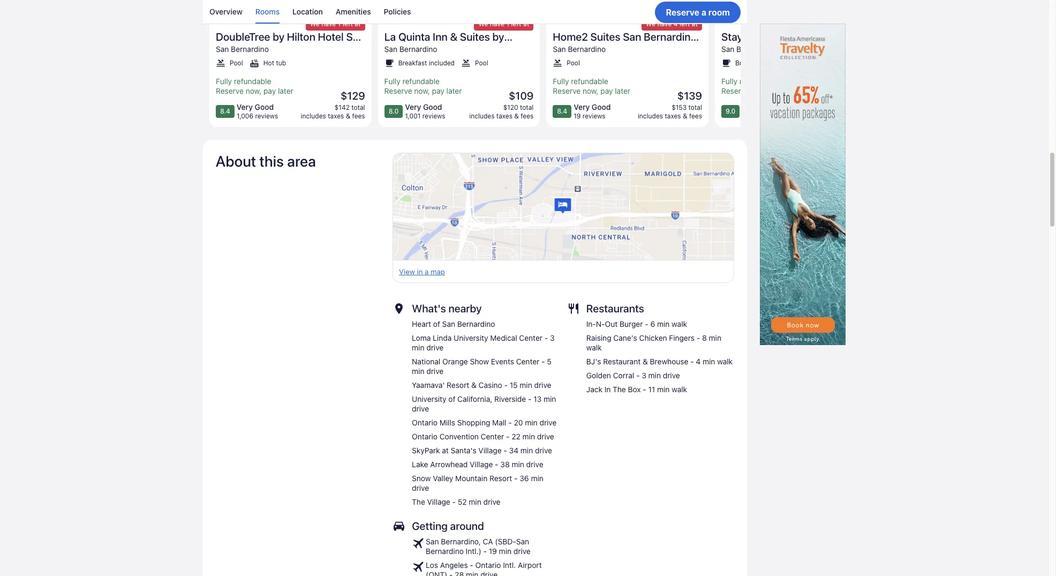 Task type: vqa. For each thing, say whether or not it's contained in the screenshot.
Orange
yes



Task type: describe. For each thing, give the bounding box(es) containing it.
8.4 for doubletree by hilton hotel san bernardino
[[220, 107, 230, 115]]

around
[[450, 520, 484, 532]]

inn
[[433, 30, 448, 43]]

now, for suites
[[583, 86, 599, 95]]

- left 11
[[643, 385, 647, 394]]

1 vertical spatial ontario
[[412, 432, 438, 441]]

later for inn
[[446, 86, 462, 95]]

heart
[[412, 319, 431, 328]]

11
[[649, 385, 656, 394]]

drive inside restaurants in-n-out burger - 6 min walk raising cane's chicken fingers - 8 min walk bj's restaurant & brewhouse - 4 min walk golden corral - 3 min drive jack in the box - 11 min walk
[[663, 371, 680, 380]]

& inside $129 $142 total includes taxes & fees
[[346, 112, 350, 120]]

4 terrace/patio image from the left
[[709, 0, 871, 24]]

national
[[412, 357, 441, 366]]

raising
[[587, 333, 612, 342]]

list for getting around
[[412, 537, 560, 576]]

drive inside - 13 min drive
[[412, 404, 429, 413]]

& up california, at left
[[472, 380, 477, 390]]

- left 15
[[505, 380, 508, 390]]

small image inside 2 out of 9 element
[[384, 58, 394, 68]]

- down the intl.)
[[470, 560, 474, 570]]

later inside 4 out of 9 element
[[784, 86, 799, 95]]

doubletree by hilton hotel san bernardino
[[216, 30, 364, 56]]

burger
[[620, 319, 643, 328]]

airport
[[518, 560, 542, 570]]

riverside
[[495, 394, 526, 403]]

min right 38
[[512, 460, 525, 469]]

university of california, riverside
[[412, 394, 526, 403]]

left for la quinta inn & suites by wyndham san bernardino
[[511, 20, 522, 28]]

- inside - 5 min drive
[[542, 357, 545, 366]]

$129
[[341, 89, 365, 102]]

brewhouse
[[650, 357, 689, 366]]

drive inside '- 3 min drive'
[[427, 343, 444, 352]]

$129 $142 total includes taxes & fees
[[301, 89, 365, 120]]

casino
[[479, 380, 503, 390]]

out
[[605, 319, 618, 328]]

san inside home2 suites san bernardino, ca
[[623, 30, 641, 43]]

later for hilton
[[278, 86, 293, 95]]

area
[[287, 152, 316, 170]]

home2 suites san bernardino, ca
[[553, 30, 700, 56]]

of for california,
[[449, 394, 456, 403]]

8.4 for home2 suites san bernardino, ca
[[557, 107, 567, 115]]

small image inside 3 out of 9 element
[[553, 58, 563, 68]]

the village - 52 min drive
[[412, 497, 501, 506]]

previous property image
[[203, 34, 216, 47]]

reserve a room button
[[655, 1, 741, 23]]

- inside '- 3 min drive'
[[545, 333, 548, 342]]

at inside ontario mills shopping mall - 20 min drive ontario convention center - 22 min drive skypark at santa's village - 34 min drive lake arrowhead village - 38 min drive
[[442, 446, 449, 455]]

loma linda university medical center
[[412, 333, 543, 342]]

fully inside 4 out of 9 element
[[722, 77, 738, 86]]

min inside '- 3 min drive'
[[412, 343, 425, 352]]

at inside '1 out of 9' element
[[355, 20, 361, 28]]

includes for $139
[[638, 112, 663, 120]]

taxes for $129
[[328, 112, 344, 120]]

fully refundable reserve now, pay later for by
[[216, 77, 293, 95]]

location link
[[292, 0, 323, 24]]

n-
[[596, 319, 605, 328]]

4 inside 3 out of 9 element
[[674, 20, 678, 28]]

chicken
[[640, 333, 668, 342]]

& inside restaurants in-n-out burger - 6 min walk raising cane's chicken fingers - 8 min walk bj's restaurant & brewhouse - 4 min walk golden corral - 3 min drive jack in the box - 11 min walk
[[643, 357, 648, 366]]

by inside doubletree by hilton hotel san bernardino
[[273, 30, 284, 43]]

mills
[[440, 418, 456, 427]]

9.0
[[726, 107, 736, 115]]

min inside san bernardino, ca (sbd-san bernardino intl.) - 19 min drive
[[499, 547, 512, 556]]

- right brewhouse
[[691, 357, 694, 366]]

california,
[[458, 394, 493, 403]]

(sbd-
[[495, 537, 517, 546]]

amenities link
[[336, 0, 371, 24]]

tub
[[276, 59, 286, 67]]

bernardino inside la quinta inn & suites by wyndham san bernardino
[[457, 43, 510, 56]]

have inside 3 out of 9 element
[[657, 20, 672, 28]]

reserve inside 4 out of 9 element
[[722, 86, 749, 95]]

min inside los angeles - ontario intl. airport (ont) - 28 min drive
[[466, 570, 479, 576]]

1 for suites
[[506, 20, 509, 28]]

pay for suites
[[601, 86, 613, 95]]

min right 22
[[523, 432, 535, 441]]

taxes for $109
[[496, 112, 513, 120]]

drive up 13
[[535, 380, 552, 390]]

in-
[[587, 319, 596, 328]]

drive right 22
[[537, 432, 555, 441]]

at inside 3 out of 9 element
[[692, 20, 698, 28]]

38
[[501, 460, 510, 469]]

valley
[[433, 474, 454, 483]]

cane's
[[614, 333, 638, 342]]

have for san
[[321, 20, 336, 28]]

intl.)
[[466, 547, 482, 556]]

box
[[628, 385, 641, 394]]

min right 15
[[520, 380, 533, 390]]

ontario inside los angeles - ontario intl. airport (ont) - 28 min drive
[[476, 560, 501, 570]]

small image inside 4 out of 9 element
[[722, 58, 731, 68]]

restaurants
[[587, 302, 645, 314]]

22
[[512, 432, 521, 441]]

- left 22
[[506, 432, 510, 441]]

fully refundable reserve now, pay later for suites
[[553, 77, 631, 95]]

center for loma linda university medical center
[[520, 333, 543, 342]]

la
[[384, 30, 396, 43]]

policies
[[384, 7, 411, 16]]

very for doubletree by hilton hotel san bernardino
[[237, 102, 253, 111]]

3 inside '- 3 min drive'
[[550, 333, 555, 342]]

fully for la quinta inn & suites by wyndham san bernardino
[[384, 77, 400, 86]]

fingers
[[670, 333, 695, 342]]

included for small icon in the 4 out of 9 element
[[766, 59, 792, 67]]

we inside 3 out of 9 element
[[646, 20, 656, 28]]

bernardino, inside san bernardino, ca (sbd-san bernardino intl.) - 19 min drive
[[441, 537, 481, 546]]

reviews inside very good 19 reviews
[[583, 112, 606, 120]]

fully refundable reserve now, pay later inside 4 out of 9 element
[[722, 77, 799, 95]]

bernardino, inside home2 suites san bernardino, ca
[[644, 30, 700, 43]]

room
[[709, 7, 730, 17]]

center for national orange show events center
[[516, 357, 540, 366]]

hotel
[[318, 30, 344, 43]]

overview link
[[209, 0, 242, 24]]

& inside $139 $153 total includes taxes & fees
[[683, 112, 688, 120]]

drive up 36
[[527, 460, 544, 469]]

about
[[216, 152, 256, 170]]

min inside - 5 min drive
[[412, 366, 425, 376]]

los angeles - ontario intl. airport (ont) - 28 min drive
[[426, 560, 542, 576]]

0 vertical spatial university
[[454, 333, 488, 342]]

breakfast for small icon within 2 out of 9 element
[[398, 59, 427, 67]]

included for small icon within 2 out of 9 element
[[429, 59, 455, 67]]

suites inside la quinta inn & suites by wyndham san bernardino
[[460, 30, 490, 43]]

breakfast included for small icon within 2 out of 9 element
[[398, 59, 455, 67]]

breakfast for small icon in the 4 out of 9 element
[[736, 59, 764, 67]]

getting
[[412, 520, 448, 532]]

list containing overview
[[203, 0, 747, 24]]

drive inside - 5 min drive
[[427, 366, 444, 376]]

min inside - 13 min drive
[[544, 394, 557, 403]]

later for san
[[615, 86, 631, 95]]

- inside - 36 min drive
[[515, 474, 518, 483]]

fully for home2 suites san bernardino, ca
[[553, 77, 569, 86]]

drive down 13
[[540, 418, 557, 427]]

8
[[703, 333, 707, 342]]

min inside - 36 min drive
[[531, 474, 544, 483]]

rooms link
[[255, 0, 280, 24]]

shopping
[[458, 418, 491, 427]]

refundable for by
[[234, 77, 271, 86]]

min right 52
[[469, 497, 482, 506]]

pay for quinta
[[432, 86, 444, 95]]

min right 6
[[658, 319, 670, 328]]

ca
[[483, 537, 493, 546]]

ad we have 1 left at for inn
[[389, 10, 529, 28]]

bernardino inside doubletree by hilton hotel san bernardino
[[216, 43, 269, 56]]

min up 11
[[649, 371, 661, 380]]

includes for $109
[[469, 112, 495, 120]]

15
[[510, 380, 518, 390]]

reserve inside button
[[666, 7, 700, 17]]

- left 38
[[495, 460, 499, 469]]

policies link
[[384, 0, 411, 24]]

fees for $139
[[689, 112, 702, 120]]

refundable inside 4 out of 9 element
[[740, 77, 777, 86]]

bernardino inside san bernardino, ca (sbd-san bernardino intl.) - 19 min drive
[[426, 547, 464, 556]]

ca
[[553, 43, 566, 56]]

now, for quinta
[[414, 86, 430, 95]]

list for what's nearby
[[412, 319, 560, 507]]

pool for 2nd small image from the right
[[475, 59, 488, 67]]

heart of san bernardino
[[412, 319, 495, 328]]

2 vertical spatial village
[[427, 497, 451, 506]]

ad we have 1 left at for hilton
[[220, 10, 361, 28]]

reserve for la quinta inn & suites by wyndham san bernardino
[[384, 86, 412, 95]]

- left 8
[[697, 333, 701, 342]]

bernardino inside 4 out of 9 element
[[737, 44, 775, 53]]

4 out of 9 element
[[715, 0, 877, 127]]

los
[[426, 560, 438, 570]]

san inside doubletree by hilton hotel san bernardino
[[346, 30, 364, 43]]

san bernardino, ca (sbd-san bernardino intl.) - 19 min drive
[[426, 537, 531, 556]]

nearby
[[449, 302, 482, 314]]

- right the corral
[[637, 371, 640, 380]]

3 out of 9 element
[[547, 0, 871, 127]]

center inside ontario mills shopping mall - 20 min drive ontario convention center - 22 min drive skypark at santa's village - 34 min drive lake arrowhead village - 38 min drive
[[481, 432, 504, 441]]

snow
[[412, 474, 431, 483]]

20
[[514, 418, 523, 427]]

3 inside restaurants in-n-out burger - 6 min walk raising cane's chicken fingers - 8 min walk bj's restaurant & brewhouse - 4 min walk golden corral - 3 min drive jack in the box - 11 min walk
[[642, 371, 647, 380]]

reviews for bernardino
[[255, 112, 278, 120]]

lake
[[412, 460, 428, 469]]

taxes for $139
[[665, 112, 681, 120]]

next property image
[[734, 34, 747, 47]]

what's nearby
[[412, 302, 482, 314]]

- 3 min drive
[[412, 333, 555, 352]]

bernardino inside 3 out of 9 element
[[568, 44, 606, 53]]

in
[[605, 385, 611, 394]]

pool for small image inside 3 out of 9 element
[[567, 59, 580, 67]]

location
[[292, 7, 323, 16]]

$120
[[503, 103, 518, 111]]

ad inside 4 out of 9 element
[[726, 10, 733, 16]]

jack
[[587, 385, 603, 394]]

1 vertical spatial the
[[412, 497, 425, 506]]

- inside san bernardino, ca (sbd-san bernardino intl.) - 19 min drive
[[484, 547, 487, 556]]

orange
[[443, 357, 468, 366]]

4 inside restaurants in-n-out burger - 6 min walk raising cane's chicken fingers - 8 min walk bj's restaurant & brewhouse - 4 min walk golden corral - 3 min drive jack in the box - 11 min walk
[[696, 357, 701, 366]]

la quinta inn & suites by wyndham san bernardino
[[384, 30, 510, 56]]

1 breakfast area image from the left
[[378, 0, 540, 24]]

reserve a room
[[666, 7, 730, 17]]

pool for small image within the '1 out of 9' element
[[230, 59, 243, 67]]

- inside - 13 min drive
[[528, 394, 532, 403]]

drive down - 36 min drive
[[484, 497, 501, 506]]

min right 11
[[658, 385, 670, 394]]

now, for by
[[246, 86, 261, 95]]

good inside very good 19 reviews
[[592, 102, 611, 111]]

yaamava'
[[412, 380, 445, 390]]

small image inside '1 out of 9' element
[[216, 58, 225, 68]]



Task type: locate. For each thing, give the bounding box(es) containing it.
2 8.4 from the left
[[557, 107, 567, 115]]

ad up "doubletree"
[[220, 10, 227, 16]]

taxes down '$142'
[[328, 112, 344, 120]]

list containing heart of san bernardino
[[412, 319, 560, 507]]

breakfast down wyndham
[[398, 59, 427, 67]]

later inside 2 out of 9 element
[[446, 86, 462, 95]]

min right the 20
[[525, 418, 538, 427]]

fully for doubletree by hilton hotel san bernardino
[[216, 77, 232, 86]]

2 pool from the left
[[475, 59, 488, 67]]

1 horizontal spatial breakfast
[[736, 59, 764, 67]]

2 horizontal spatial taxes
[[665, 112, 681, 120]]

1 horizontal spatial breakfast included
[[736, 59, 792, 67]]

3 pay from the left
[[601, 86, 613, 95]]

1 horizontal spatial 4
[[696, 357, 701, 366]]

1 horizontal spatial included
[[766, 59, 792, 67]]

1 horizontal spatial 19
[[574, 112, 581, 120]]

1 horizontal spatial fees
[[521, 112, 534, 120]]

left inside '1 out of 9' element
[[343, 20, 353, 28]]

1 1 from the left
[[338, 20, 341, 28]]

golden
[[587, 371, 611, 380]]

3 now, from the left
[[583, 86, 599, 95]]

good inside very good 1,006 reviews
[[255, 102, 274, 111]]

3 refundable from the left
[[571, 77, 608, 86]]

getting around
[[412, 520, 484, 532]]

0 horizontal spatial breakfast
[[398, 59, 427, 67]]

list for restaurants
[[587, 319, 734, 394]]

good
[[255, 102, 274, 111], [423, 102, 442, 111], [592, 102, 611, 111]]

$109
[[509, 89, 534, 102]]

0 horizontal spatial resort
[[447, 380, 470, 390]]

8.0
[[389, 107, 399, 115]]

very inside very good 1,001 reviews
[[405, 102, 421, 111]]

0 vertical spatial 4
[[674, 20, 678, 28]]

2 breakfast included from the left
[[736, 59, 792, 67]]

very good 19 reviews
[[574, 102, 611, 120]]

university down heart of san bernardino
[[454, 333, 488, 342]]

ad up la at left top
[[389, 10, 396, 16]]

total down $139 on the top of the page
[[689, 103, 702, 111]]

reserve
[[666, 7, 700, 17], [216, 86, 244, 95], [384, 86, 412, 95], [553, 86, 581, 95], [722, 86, 749, 95]]

34
[[509, 446, 519, 455]]

0 horizontal spatial taxes
[[328, 112, 344, 120]]

fees for $129
[[352, 112, 365, 120]]

fully inside '1 out of 9' element
[[216, 77, 232, 86]]

fully refundable reserve now, pay later inside '1 out of 9' element
[[216, 77, 293, 95]]

refundable up very good 1,001 reviews
[[403, 77, 440, 86]]

national orange show events center
[[412, 357, 540, 366]]

0 horizontal spatial included
[[429, 59, 455, 67]]

at inside 2 out of 9 element
[[523, 20, 529, 28]]

2 horizontal spatial pool
[[567, 59, 580, 67]]

3 san bernardino from the left
[[553, 44, 606, 53]]

1 horizontal spatial total
[[520, 103, 534, 111]]

1 have from the left
[[321, 20, 336, 28]]

wyndham
[[384, 43, 433, 56]]

reviews for by
[[422, 112, 445, 120]]

1 horizontal spatial taxes
[[496, 112, 513, 120]]

4 fully refundable reserve now, pay later from the left
[[722, 77, 799, 95]]

terrace/patio image
[[209, 0, 371, 24], [371, 0, 534, 24], [547, 0, 709, 24], [709, 0, 871, 24]]

of left california, at left
[[449, 394, 456, 403]]

2 vertical spatial ontario
[[476, 560, 501, 570]]

1 includes from the left
[[301, 112, 326, 120]]

reviews
[[255, 112, 278, 120], [422, 112, 445, 120], [583, 112, 606, 120]]

1 horizontal spatial good
[[423, 102, 442, 111]]

0 vertical spatial the
[[613, 385, 626, 394]]

0 horizontal spatial small image
[[249, 58, 259, 68]]

1 vertical spatial 4
[[696, 357, 701, 366]]

drive right 34
[[535, 446, 553, 455]]

0 vertical spatial 19
[[574, 112, 581, 120]]

convention
[[440, 432, 479, 441]]

fully refundable reserve now, pay later up very good 1,006 reviews
[[216, 77, 293, 95]]

includes inside $129 $142 total includes taxes & fees
[[301, 112, 326, 120]]

quinta
[[398, 30, 430, 43]]

total inside $129 $142 total includes taxes & fees
[[351, 103, 365, 111]]

corral
[[613, 371, 635, 380]]

0 horizontal spatial small image
[[216, 58, 225, 68]]

1 small image from the left
[[216, 58, 225, 68]]

2 small image from the left
[[384, 58, 394, 68]]

1 included from the left
[[429, 59, 455, 67]]

- 13 min drive
[[412, 394, 557, 413]]

fully inside 2 out of 9 element
[[384, 77, 400, 86]]

arrowhead
[[430, 460, 468, 469]]

los angeles - ontario intl. airport (ont) - 28 min drive list item
[[412, 560, 560, 576]]

doubletree
[[216, 30, 270, 43]]

1 horizontal spatial very
[[405, 102, 421, 111]]

3 terrace/patio image from the left
[[547, 0, 709, 24]]

breakfast included down wyndham
[[398, 59, 455, 67]]

bj's
[[587, 357, 602, 366]]

1 vertical spatial 19
[[489, 547, 497, 556]]

19 inside very good 19 reviews
[[574, 112, 581, 120]]

now, inside '1 out of 9' element
[[246, 86, 261, 95]]

included inside 4 out of 9 element
[[766, 59, 792, 67]]

8.4 left very good 19 reviews
[[557, 107, 567, 115]]

min down (sbd-
[[499, 547, 512, 556]]

included
[[429, 59, 455, 67], [766, 59, 792, 67]]

2 now, from the left
[[414, 86, 430, 95]]

pool down "doubletree"
[[230, 59, 243, 67]]

san bernardino inside 4 out of 9 element
[[722, 44, 775, 53]]

2 horizontal spatial ad
[[726, 10, 733, 16]]

1 for san
[[338, 20, 341, 28]]

19 inside san bernardino, ca (sbd-san bernardino intl.) - 19 min drive
[[489, 547, 497, 556]]

rooms
[[255, 7, 280, 16]]

we for &
[[478, 20, 488, 28]]

0 vertical spatial bernardino,
[[644, 30, 700, 43]]

2 1 from the left
[[506, 20, 509, 28]]

0 horizontal spatial ad
[[220, 10, 227, 16]]

2 taxes from the left
[[496, 112, 513, 120]]

5
[[547, 357, 552, 366]]

total inside $139 $153 total includes taxes & fees
[[689, 103, 702, 111]]

ontario mills shopping mall - 20 min drive ontario convention center - 22 min drive skypark at santa's village - 34 min drive lake arrowhead village - 38 min drive
[[412, 418, 557, 469]]

1,001
[[405, 112, 421, 120]]

we down location
[[310, 20, 320, 28]]

1 horizontal spatial 3
[[642, 371, 647, 380]]

min right 13
[[544, 394, 557, 403]]

2 horizontal spatial small image
[[722, 58, 731, 68]]

fully up the 8.0
[[384, 77, 400, 86]]

52
[[458, 497, 467, 506]]

pool inside 3 out of 9 element
[[567, 59, 580, 67]]

san bernardino, ca (sbd-san bernardino intl.) - 19 min drive list item
[[412, 537, 560, 556]]

min
[[658, 319, 670, 328], [709, 333, 722, 342], [412, 343, 425, 352], [703, 357, 716, 366], [412, 366, 425, 376], [649, 371, 661, 380], [520, 380, 533, 390], [658, 385, 670, 394], [544, 394, 557, 403], [525, 418, 538, 427], [523, 432, 535, 441], [521, 446, 533, 455], [512, 460, 525, 469], [531, 474, 544, 483], [469, 497, 482, 506], [499, 547, 512, 556], [466, 570, 479, 576]]

1 small image from the left
[[249, 58, 259, 68]]

3 good from the left
[[592, 102, 611, 111]]

we have 4 left at
[[646, 20, 698, 28]]

3 we from the left
[[646, 20, 656, 28]]

- 5 min drive
[[412, 357, 552, 376]]

what's
[[412, 302, 446, 314]]

small image left the hot
[[249, 58, 259, 68]]

ad we have 1 left at inside '1 out of 9' element
[[220, 10, 361, 28]]

1 horizontal spatial by
[[492, 30, 504, 43]]

3 fully from the left
[[553, 77, 569, 86]]

1 horizontal spatial ad we have 1 left at
[[389, 10, 529, 28]]

fully refundable reserve now, pay later up very good 19 reviews
[[553, 77, 631, 95]]

snow valley mountain resort
[[412, 474, 512, 483]]

3 right the corral
[[642, 371, 647, 380]]

1 vertical spatial 3
[[642, 371, 647, 380]]

- left the 20
[[509, 418, 512, 427]]

reserve up 9.0
[[722, 86, 749, 95]]

we up la quinta inn & suites by wyndham san bernardino
[[478, 20, 488, 28]]

1 horizontal spatial 8.4
[[557, 107, 567, 115]]

3 includes from the left
[[638, 112, 663, 120]]

of up linda at the left of the page
[[433, 319, 440, 328]]

- left 28
[[450, 570, 453, 576]]

2 ad we have 1 left at from the left
[[389, 10, 529, 28]]

3 ad from the left
[[726, 10, 733, 16]]

3 taxes from the left
[[665, 112, 681, 120]]

1 fees from the left
[[352, 112, 365, 120]]

fully down 'previous property' image at left top
[[216, 77, 232, 86]]

taxes inside $139 $153 total includes taxes & fees
[[665, 112, 681, 120]]

2 suites from the left
[[591, 30, 621, 43]]

0 horizontal spatial includes
[[301, 112, 326, 120]]

restaurants in-n-out burger - 6 min walk raising cane's chicken fingers - 8 min walk bj's restaurant & brewhouse - 4 min walk golden corral - 3 min drive jack in the box - 11 min walk
[[587, 302, 733, 394]]

we for hotel
[[310, 20, 320, 28]]

the right in
[[613, 385, 626, 394]]

4 fully from the left
[[722, 77, 738, 86]]

mountain
[[456, 474, 488, 483]]

the down "snow"
[[412, 497, 425, 506]]

breakfast included down next property icon
[[736, 59, 792, 67]]

suites right home2 at top right
[[591, 30, 621, 43]]

min right 28
[[466, 570, 479, 576]]

village up 38
[[479, 446, 502, 455]]

0 horizontal spatial 3
[[550, 333, 555, 342]]

bernardino
[[216, 43, 269, 56], [457, 43, 510, 56], [231, 44, 269, 53], [399, 44, 437, 53], [568, 44, 606, 53], [737, 44, 775, 53], [458, 319, 495, 328], [426, 547, 464, 556]]

0 vertical spatial of
[[433, 319, 440, 328]]

2 very from the left
[[405, 102, 421, 111]]

1 horizontal spatial we
[[478, 20, 488, 28]]

reserve for home2 suites san bernardino, ca
[[553, 86, 581, 95]]

1 vertical spatial bernardino,
[[441, 537, 481, 546]]

0 horizontal spatial reviews
[[255, 112, 278, 120]]

san bernardino
[[216, 44, 269, 53], [384, 44, 437, 53], [553, 44, 606, 53], [722, 44, 775, 53]]

refundable down next property icon
[[740, 77, 777, 86]]

fees down $129
[[352, 112, 365, 120]]

refundable
[[234, 77, 271, 86], [403, 77, 440, 86], [571, 77, 608, 86], [740, 77, 777, 86]]

1 vertical spatial of
[[449, 394, 456, 403]]

0 horizontal spatial we
[[310, 20, 320, 28]]

0 horizontal spatial fees
[[352, 112, 365, 120]]

2 horizontal spatial reviews
[[583, 112, 606, 120]]

2 horizontal spatial good
[[592, 102, 611, 111]]

total
[[351, 103, 365, 111], [520, 103, 534, 111], [689, 103, 702, 111]]

breakfast inside 4 out of 9 element
[[736, 59, 764, 67]]

suites inside home2 suites san bernardino, ca
[[591, 30, 621, 43]]

fees down $109
[[521, 112, 534, 120]]

small image down wyndham
[[384, 58, 394, 68]]

restaurant
[[604, 357, 641, 366]]

1 horizontal spatial left
[[511, 20, 522, 28]]

& right inn
[[450, 30, 458, 43]]

breakfast included
[[398, 59, 455, 67], [736, 59, 792, 67]]

2 fees from the left
[[521, 112, 534, 120]]

2 horizontal spatial fees
[[689, 112, 702, 120]]

of for san
[[433, 319, 440, 328]]

8.4 inside 3 out of 9 element
[[557, 107, 567, 115]]

angeles
[[440, 560, 468, 570]]

2 reviews from the left
[[422, 112, 445, 120]]

ad inside '1 out of 9' element
[[220, 10, 227, 16]]

fully refundable reserve now, pay later up 9.0
[[722, 77, 799, 95]]

pay inside 4 out of 9 element
[[769, 86, 782, 95]]

taxes inside $109 $120 total includes taxes & fees
[[496, 112, 513, 120]]

1 breakfast from the left
[[398, 59, 427, 67]]

taxes inside $129 $142 total includes taxes & fees
[[328, 112, 344, 120]]

6
[[651, 319, 656, 328]]

includes inside $139 $153 total includes taxes & fees
[[638, 112, 663, 120]]

8.4
[[220, 107, 230, 115], [557, 107, 567, 115]]

3 small image from the left
[[722, 58, 731, 68]]

very good 1,001 reviews
[[405, 102, 445, 120]]

santa's
[[451, 446, 477, 455]]

includes
[[301, 112, 326, 120], [469, 112, 495, 120], [638, 112, 663, 120]]

1 horizontal spatial have
[[490, 20, 505, 28]]

3 left from the left
[[680, 20, 690, 28]]

1 out of 9 element
[[209, 0, 534, 127]]

reserve for doubletree by hilton hotel san bernardino
[[216, 86, 244, 95]]

0 vertical spatial village
[[479, 446, 502, 455]]

small image down ca
[[553, 58, 563, 68]]

total for $109
[[520, 103, 534, 111]]

san bernardino inside '1 out of 9' element
[[216, 44, 269, 53]]

drive down the national
[[427, 366, 444, 376]]

breakfast area image up home2 suites san bernardino, ca
[[540, 0, 702, 24]]

san bernardino inside 2 out of 9 element
[[384, 44, 437, 53]]

2 total from the left
[[520, 103, 534, 111]]

ad we have 1 left at up hilton
[[220, 10, 361, 28]]

2 small image from the left
[[461, 58, 471, 68]]

home2
[[553, 30, 588, 43]]

good for by
[[423, 102, 442, 111]]

we inside '1 out of 9' element
[[310, 20, 320, 28]]

0 horizontal spatial have
[[321, 20, 336, 28]]

0 horizontal spatial left
[[343, 20, 353, 28]]

includes inside $109 $120 total includes taxes & fees
[[469, 112, 495, 120]]

total for $139
[[689, 103, 702, 111]]

san bernardino for doubletree
[[216, 44, 269, 53]]

min down 8
[[703, 357, 716, 366]]

1 horizontal spatial pool
[[475, 59, 488, 67]]

mall
[[493, 418, 507, 427]]

1 now, from the left
[[246, 86, 261, 95]]

- left 36
[[515, 474, 518, 483]]

0 horizontal spatial breakfast included
[[398, 59, 455, 67]]

1 horizontal spatial the
[[613, 385, 626, 394]]

1 left from the left
[[343, 20, 353, 28]]

fees inside $129 $142 total includes taxes & fees
[[352, 112, 365, 120]]

very
[[237, 102, 253, 111], [405, 102, 421, 111], [574, 102, 590, 111]]

pay for by
[[263, 86, 276, 95]]

2 terrace/patio image from the left
[[371, 0, 534, 24]]

hilton
[[287, 30, 315, 43]]

small image
[[216, 58, 225, 68], [461, 58, 471, 68], [553, 58, 563, 68]]

1 ad we have 1 left at from the left
[[220, 10, 361, 28]]

2 ad from the left
[[389, 10, 396, 16]]

show
[[470, 357, 489, 366]]

2 includes from the left
[[469, 112, 495, 120]]

- left 52
[[453, 497, 456, 506]]

refundable inside 3 out of 9 element
[[571, 77, 608, 86]]

reserve up we have 4 left at
[[666, 7, 700, 17]]

0 vertical spatial resort
[[447, 380, 470, 390]]

2 fully refundable reserve now, pay later from the left
[[384, 77, 462, 95]]

1 horizontal spatial bernardino,
[[644, 30, 700, 43]]

have inside '1 out of 9' element
[[321, 20, 336, 28]]

0 horizontal spatial 19
[[489, 547, 497, 556]]

ad for doubletree
[[220, 10, 227, 16]]

3 very from the left
[[574, 102, 590, 111]]

fully inside 3 out of 9 element
[[553, 77, 569, 86]]

3 up 5
[[550, 333, 555, 342]]

0 horizontal spatial pool
[[230, 59, 243, 67]]

1,006
[[237, 112, 253, 120]]

breakfast area image
[[378, 0, 540, 24], [540, 0, 702, 24]]

1 horizontal spatial includes
[[469, 112, 495, 120]]

list
[[203, 0, 747, 24], [412, 319, 560, 507], [587, 319, 734, 394], [412, 537, 560, 576]]

1 by from the left
[[273, 30, 284, 43]]

breakfast down next property icon
[[736, 59, 764, 67]]

small image inside '1 out of 9' element
[[249, 58, 259, 68]]

& inside la quinta inn & suites by wyndham san bernardino
[[450, 30, 458, 43]]

1 horizontal spatial small image
[[384, 58, 394, 68]]

2 good from the left
[[423, 102, 442, 111]]

1 horizontal spatial suites
[[591, 30, 621, 43]]

1 suites from the left
[[460, 30, 490, 43]]

san bernardino down "doubletree"
[[216, 44, 269, 53]]

breakfast inside 2 out of 9 element
[[398, 59, 427, 67]]

4 refundable from the left
[[740, 77, 777, 86]]

0 horizontal spatial 4
[[674, 20, 678, 28]]

refundable inside 2 out of 9 element
[[403, 77, 440, 86]]

0 vertical spatial center
[[520, 333, 543, 342]]

fully refundable reserve now, pay later for quinta
[[384, 77, 462, 95]]

list containing san bernardino, ca (sbd-san bernardino intl.) - 19 min drive
[[412, 537, 560, 576]]

yaamava' resort & casino - 15 min drive
[[412, 380, 552, 390]]

fully
[[216, 77, 232, 86], [384, 77, 400, 86], [553, 77, 569, 86], [722, 77, 738, 86]]

1 horizontal spatial reviews
[[422, 112, 445, 120]]

total down $109
[[520, 103, 534, 111]]

we inside 2 out of 9 element
[[478, 20, 488, 28]]

fully refundable reserve now, pay later inside 3 out of 9 element
[[553, 77, 631, 95]]

events
[[491, 357, 514, 366]]

drive inside los angeles - ontario intl. airport (ont) - 28 min drive
[[481, 570, 498, 576]]

4 later from the left
[[784, 86, 799, 95]]

0 horizontal spatial by
[[273, 30, 284, 43]]

1 horizontal spatial small image
[[461, 58, 471, 68]]

- up 5
[[545, 333, 548, 342]]

drive down linda at the left of the page
[[427, 343, 444, 352]]

fees for $109
[[521, 112, 534, 120]]

drive down "snow"
[[412, 483, 429, 492]]

0 horizontal spatial bernardino,
[[441, 537, 481, 546]]

1 fully refundable reserve now, pay later from the left
[[216, 77, 293, 95]]

2 fully from the left
[[384, 77, 400, 86]]

1 horizontal spatial university
[[454, 333, 488, 342]]

$153
[[672, 103, 687, 111]]

4 now, from the left
[[751, 86, 767, 95]]

1 vertical spatial village
[[470, 460, 493, 469]]

3 fees from the left
[[689, 112, 702, 120]]

very for la quinta inn & suites by wyndham san bernardino
[[405, 102, 421, 111]]

3 later from the left
[[615, 86, 631, 95]]

this
[[260, 152, 284, 170]]

1 terrace/patio image from the left
[[209, 0, 371, 24]]

bernardino, up the intl.)
[[441, 537, 481, 546]]

fees
[[352, 112, 365, 120], [521, 112, 534, 120], [689, 112, 702, 120]]

taxes down $120
[[496, 112, 513, 120]]

2 later from the left
[[446, 86, 462, 95]]

medical
[[491, 333, 518, 342]]

2 we from the left
[[478, 20, 488, 28]]

reviews inside very good 1,001 reviews
[[422, 112, 445, 120]]

0 horizontal spatial university
[[412, 394, 447, 403]]

28
[[455, 570, 464, 576]]

2 horizontal spatial includes
[[638, 112, 663, 120]]

2 left from the left
[[511, 20, 522, 28]]

1 fully from the left
[[216, 77, 232, 86]]

refundable for suites
[[571, 77, 608, 86]]

- 36 min drive
[[412, 474, 544, 492]]

2 horizontal spatial we
[[646, 20, 656, 28]]

center
[[520, 333, 543, 342], [516, 357, 540, 366], [481, 432, 504, 441]]

resort
[[447, 380, 470, 390], [490, 474, 512, 483]]

0 horizontal spatial good
[[255, 102, 274, 111]]

resort down 38
[[490, 474, 512, 483]]

2 san bernardino from the left
[[384, 44, 437, 53]]

fees inside $109 $120 total includes taxes & fees
[[521, 112, 534, 120]]

1 horizontal spatial resort
[[490, 474, 512, 483]]

fully refundable reserve now, pay later
[[216, 77, 293, 95], [384, 77, 462, 95], [553, 77, 631, 95], [722, 77, 799, 95]]

min right 34
[[521, 446, 533, 455]]

san bernardino for home2
[[553, 44, 606, 53]]

3 reviews from the left
[[583, 112, 606, 120]]

refundable inside '1 out of 9' element
[[234, 77, 271, 86]]

breakfast included for small icon in the 4 out of 9 element
[[736, 59, 792, 67]]

san
[[346, 30, 364, 43], [623, 30, 641, 43], [436, 43, 454, 56], [216, 44, 229, 53], [384, 44, 397, 53], [553, 44, 566, 53], [722, 44, 735, 53], [442, 319, 456, 328], [426, 537, 439, 546], [517, 537, 530, 546]]

3 have from the left
[[657, 20, 672, 28]]

0 horizontal spatial 8.4
[[220, 107, 230, 115]]

suites
[[460, 30, 490, 43], [591, 30, 621, 43]]

the inside restaurants in-n-out burger - 6 min walk raising cane's chicken fingers - 8 min walk bj's restaurant & brewhouse - 4 min walk golden corral - 3 min drive jack in the box - 11 min walk
[[613, 385, 626, 394]]

2 included from the left
[[766, 59, 792, 67]]

0 horizontal spatial ad we have 1 left at
[[220, 10, 361, 28]]

1 we from the left
[[310, 20, 320, 28]]

min right 36
[[531, 474, 544, 483]]

1 reviews from the left
[[255, 112, 278, 120]]

2 refundable from the left
[[403, 77, 440, 86]]

very inside very good 1,006 reviews
[[237, 102, 253, 111]]

reserve inside 2 out of 9 element
[[384, 86, 412, 95]]

1 breakfast included from the left
[[398, 59, 455, 67]]

a
[[702, 7, 707, 17]]

ad we have 1 left at up inn
[[389, 10, 529, 28]]

1 horizontal spatial 1
[[506, 20, 509, 28]]

drive inside san bernardino, ca (sbd-san bernardino intl.) - 19 min drive
[[514, 547, 531, 556]]

fully refundable reserve now, pay later inside 2 out of 9 element
[[384, 77, 462, 95]]

(ont)
[[426, 570, 448, 576]]

small image down la quinta inn & suites by wyndham san bernardino
[[461, 58, 471, 68]]

19
[[574, 112, 581, 120], [489, 547, 497, 556]]

1 taxes from the left
[[328, 112, 344, 120]]

small image down 'previous property' image at left top
[[216, 58, 225, 68]]

2 vertical spatial center
[[481, 432, 504, 441]]

left inside 3 out of 9 element
[[680, 20, 690, 28]]

0 horizontal spatial very
[[237, 102, 253, 111]]

0 horizontal spatial total
[[351, 103, 365, 111]]

drive down san bernardino, ca (sbd-san bernardino intl.) - 19 min drive list item
[[481, 570, 498, 576]]

taxes down the $153
[[665, 112, 681, 120]]

1 8.4 from the left
[[220, 107, 230, 115]]

the
[[613, 385, 626, 394], [412, 497, 425, 506]]

2 horizontal spatial total
[[689, 103, 702, 111]]

2 out of 9 element
[[378, 0, 702, 127]]

& down $120
[[514, 112, 519, 120]]

1 horizontal spatial of
[[449, 394, 456, 403]]

very for home2 suites san bernardino, ca
[[574, 102, 590, 111]]

includes for $129
[[301, 112, 326, 120]]

overview
[[209, 7, 242, 16]]

university down yaamava'
[[412, 394, 447, 403]]

1 later from the left
[[278, 86, 293, 95]]

1 pay from the left
[[263, 86, 276, 95]]

3 total from the left
[[689, 103, 702, 111]]

& right 'restaurant'
[[643, 357, 648, 366]]

list containing in-n-out burger - 6 min walk
[[587, 319, 734, 394]]

2 have from the left
[[490, 20, 505, 28]]

3 pool from the left
[[567, 59, 580, 67]]

1 good from the left
[[255, 102, 274, 111]]

small image up 9.0
[[722, 58, 731, 68]]

- left 34
[[504, 446, 507, 455]]

1 vertical spatial university
[[412, 394, 447, 403]]

total down $129
[[351, 103, 365, 111]]

0 horizontal spatial of
[[433, 319, 440, 328]]

min down the national
[[412, 366, 425, 376]]

reserve up very good 19 reviews
[[553, 86, 581, 95]]

- down ca
[[484, 547, 487, 556]]

3 fully refundable reserve now, pay later from the left
[[553, 77, 631, 95]]

small image
[[249, 58, 259, 68], [384, 58, 394, 68], [722, 58, 731, 68]]

now, inside 4 out of 9 element
[[751, 86, 767, 95]]

1 vertical spatial resort
[[490, 474, 512, 483]]

total for $129
[[351, 103, 365, 111]]

1 very from the left
[[237, 102, 253, 111]]

1 refundable from the left
[[234, 77, 271, 86]]

0 horizontal spatial suites
[[460, 30, 490, 43]]

4 pay from the left
[[769, 86, 782, 95]]

later inside '1 out of 9' element
[[278, 86, 293, 95]]

1 pool from the left
[[230, 59, 243, 67]]

breakfast included inside 4 out of 9 element
[[736, 59, 792, 67]]

reviews inside very good 1,006 reviews
[[255, 112, 278, 120]]

2 breakfast from the left
[[736, 59, 764, 67]]

drive down brewhouse
[[663, 371, 680, 380]]

refundable for quinta
[[403, 77, 440, 86]]

$142
[[335, 103, 350, 111]]

property amenity image
[[715, 0, 877, 24]]

center down mall at left bottom
[[481, 432, 504, 441]]

ontario left mills
[[412, 418, 438, 427]]

2 horizontal spatial very
[[574, 102, 590, 111]]

2 horizontal spatial left
[[680, 20, 690, 28]]

left inside 2 out of 9 element
[[511, 20, 522, 28]]

village up mountain
[[470, 460, 493, 469]]

ad we have 1 left at inside 2 out of 9 element
[[389, 10, 529, 28]]

good inside very good 1,001 reviews
[[423, 102, 442, 111]]

2 by from the left
[[492, 30, 504, 43]]

min right 8
[[709, 333, 722, 342]]

san inside 4 out of 9 element
[[722, 44, 735, 53]]

reserve inside 3 out of 9 element
[[553, 86, 581, 95]]

36
[[520, 474, 529, 483]]

san bernardino inside 3 out of 9 element
[[553, 44, 606, 53]]

- left 5
[[542, 357, 545, 366]]

center right the medical
[[520, 333, 543, 342]]

0 horizontal spatial 1
[[338, 20, 341, 28]]

4
[[674, 20, 678, 28], [696, 357, 701, 366]]

drive inside - 36 min drive
[[412, 483, 429, 492]]

1 total from the left
[[351, 103, 365, 111]]

8.4 left 1,006
[[220, 107, 230, 115]]

reserve up the 8.0
[[384, 86, 412, 95]]

have for suites
[[490, 20, 505, 28]]

good for bernardino
[[255, 102, 274, 111]]

$139
[[678, 89, 702, 102]]

& inside $109 $120 total includes taxes & fees
[[514, 112, 519, 120]]

2 horizontal spatial small image
[[553, 58, 563, 68]]

2 horizontal spatial have
[[657, 20, 672, 28]]

fully up 9.0
[[722, 77, 738, 86]]

8.4 inside '1 out of 9' element
[[220, 107, 230, 115]]

left
[[343, 20, 353, 28], [511, 20, 522, 28], [680, 20, 690, 28]]

later
[[278, 86, 293, 95], [446, 86, 462, 95], [615, 86, 631, 95], [784, 86, 799, 95]]

0 horizontal spatial the
[[412, 497, 425, 506]]

left for doubletree by hilton hotel san bernardino
[[343, 20, 353, 28]]

1 horizontal spatial ad
[[389, 10, 396, 16]]

min down loma
[[412, 343, 425, 352]]

3 small image from the left
[[553, 58, 563, 68]]

4 san bernardino from the left
[[722, 44, 775, 53]]

hot
[[263, 59, 274, 67]]

pool down home2 at top right
[[567, 59, 580, 67]]

2 pay from the left
[[432, 86, 444, 95]]

reserve inside '1 out of 9' element
[[216, 86, 244, 95]]

1 vertical spatial center
[[516, 357, 540, 366]]

0 vertical spatial ontario
[[412, 418, 438, 427]]

breakfast included inside 2 out of 9 element
[[398, 59, 455, 67]]

san bernardino for la
[[384, 44, 437, 53]]

hot tub
[[263, 59, 286, 67]]

1 ad from the left
[[220, 10, 227, 16]]

ontario up skypark
[[412, 432, 438, 441]]

0 vertical spatial 3
[[550, 333, 555, 342]]

2 breakfast area image from the left
[[540, 0, 702, 24]]

1 san bernardino from the left
[[216, 44, 269, 53]]

village
[[479, 446, 502, 455], [470, 460, 493, 469], [427, 497, 451, 506]]

intl.
[[503, 560, 516, 570]]

fees inside $139 $153 total includes taxes & fees
[[689, 112, 702, 120]]

ad for la
[[389, 10, 396, 16]]

by inside la quinta inn & suites by wyndham san bernardino
[[492, 30, 504, 43]]

total inside $109 $120 total includes taxes & fees
[[520, 103, 534, 111]]

- left 6
[[645, 319, 649, 328]]

san inside la quinta inn & suites by wyndham san bernardino
[[436, 43, 454, 56]]



